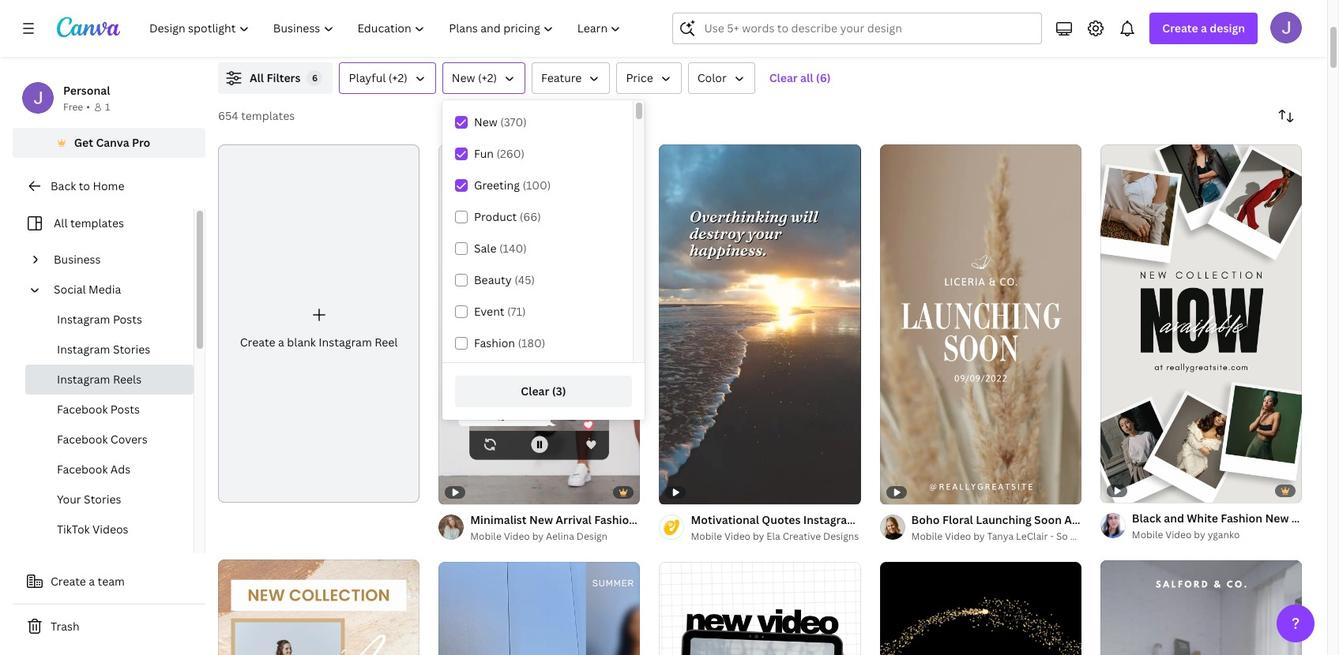 Task type: vqa. For each thing, say whether or not it's contained in the screenshot.
collages
no



Task type: describe. For each thing, give the bounding box(es) containing it.
create a blank instagram reel
[[240, 335, 398, 350]]

create a team button
[[13, 567, 205, 598]]

(+2) for new (+2)
[[478, 70, 497, 85]]

mobile inside black and white fashion new collectio mobile video by yganko
[[1132, 528, 1164, 542]]

social media link
[[47, 275, 184, 305]]

all templates
[[54, 216, 124, 231]]

instagram stories
[[57, 342, 150, 357]]

create for create a team
[[51, 575, 86, 590]]

feature button
[[532, 62, 610, 94]]

instagram down social media
[[57, 312, 110, 327]]

instagram up facebook posts in the left bottom of the page
[[57, 372, 110, 387]]

back
[[51, 179, 76, 194]]

price
[[626, 70, 653, 85]]

stories for your stories
[[84, 492, 121, 507]]

clear for clear (3)
[[521, 384, 550, 399]]

business
[[54, 252, 101, 267]]

new inside button
[[452, 70, 475, 85]]

video left the floral
[[886, 513, 917, 528]]

feature
[[541, 70, 582, 85]]

instagram posts link
[[25, 305, 194, 335]]

(180)
[[518, 336, 546, 351]]

facebook for facebook covers
[[57, 432, 108, 447]]

ela
[[767, 530, 781, 543]]

blank
[[287, 335, 316, 350]]

(370)
[[500, 115, 527, 130]]

fun
[[474, 146, 494, 161]]

instagram inside minimalist new arrival fashion shop promo instagram reel mobile video by aelina design
[[707, 513, 761, 528]]

facebook posts
[[57, 402, 140, 417]]

instagram up instagram reels
[[57, 342, 110, 357]]

reel inside minimalist new arrival fashion shop promo instagram reel mobile video by aelina design
[[764, 513, 788, 528]]

a for blank
[[278, 335, 284, 350]]

video down the floral
[[945, 530, 971, 543]]

beauty
[[474, 273, 512, 288]]

mobile video by aelina design link
[[470, 529, 640, 545]]

new inside minimalist new arrival fashion shop promo instagram reel mobile video by aelina design
[[529, 513, 553, 528]]

fashion for minimalist new arrival fashion shop promo instagram reel
[[594, 513, 636, 528]]

tiktok videos
[[57, 522, 128, 537]]

new left the (370)
[[474, 115, 498, 130]]

(66)
[[520, 209, 541, 224]]

fun (260)
[[474, 146, 525, 161]]

top level navigation element
[[139, 13, 635, 44]]

all
[[801, 70, 814, 85]]

designs
[[824, 530, 859, 543]]

greeting (100)
[[474, 178, 551, 193]]

product
[[474, 209, 517, 224]]

back to home
[[51, 179, 124, 194]]

canva
[[96, 135, 129, 150]]

Search search field
[[705, 13, 1032, 43]]

minimalist new arrival fashion shop promo instagram reel link
[[470, 512, 788, 529]]

product (66)
[[474, 209, 541, 224]]

personal
[[63, 83, 110, 98]]

6
[[312, 72, 318, 84]]

instagram posts
[[57, 312, 142, 327]]

(6)
[[816, 70, 831, 85]]

new (+2)
[[452, 70, 497, 85]]

motivational quotes instagram reel video mobile video by ela creative designs
[[691, 513, 917, 543]]

reels
[[113, 372, 142, 387]]

free •
[[63, 100, 90, 114]]

instagram stories link
[[25, 335, 194, 365]]

quotes
[[762, 513, 801, 528]]

clear (3) button
[[455, 376, 632, 408]]

posts for facebook posts
[[110, 402, 140, 417]]

video up yganko
[[1190, 513, 1221, 528]]

facebook posts link
[[25, 395, 194, 425]]

get canva pro button
[[13, 128, 205, 158]]

team
[[98, 575, 125, 590]]

playful (+2)
[[349, 70, 408, 85]]

clear all (6) button
[[762, 62, 839, 94]]

654 templates
[[218, 108, 295, 123]]

design
[[577, 530, 608, 543]]

clear all (6)
[[770, 70, 831, 85]]

posts for instagram posts
[[113, 312, 142, 327]]

and
[[1164, 511, 1185, 526]]

create a blank instagram reel link
[[218, 145, 420, 503]]

soon
[[1035, 513, 1062, 528]]

shop
[[639, 513, 667, 528]]

launching
[[976, 513, 1032, 528]]

announcement
[[1065, 513, 1148, 528]]

boho floral launching soon announcement mobile video mobile video by tanya leclair - so swell studio
[[912, 513, 1221, 543]]

mobile inside minimalist new arrival fashion shop promo instagram reel mobile video by aelina design
[[470, 530, 502, 543]]

free
[[63, 100, 83, 114]]

event
[[474, 304, 505, 319]]

promo
[[669, 513, 705, 528]]

jacob simon image
[[1271, 12, 1302, 43]]

clear for clear all (6)
[[770, 70, 798, 85]]

tanya
[[987, 530, 1014, 543]]

playful
[[349, 70, 386, 85]]

(140)
[[499, 241, 527, 256]]

boho floral launching soon announcement mobile video link
[[912, 512, 1221, 529]]

black and white fashion new collectio link
[[1132, 510, 1340, 528]]

motivational quotes instagram reel video link
[[691, 512, 917, 529]]

minimalist new arrival fashion shop promo instagram reel mobile video by aelina design
[[470, 513, 788, 543]]

instagram inside motivational quotes instagram reel video mobile video by ela creative designs
[[804, 513, 858, 528]]

floral
[[943, 513, 974, 528]]

all templates link
[[22, 209, 184, 239]]

all filters
[[250, 70, 301, 85]]

collectio
[[1292, 511, 1340, 526]]

color button
[[688, 62, 755, 94]]

facebook ads
[[57, 462, 131, 477]]

all for all filters
[[250, 70, 264, 85]]



Task type: locate. For each thing, give the bounding box(es) containing it.
instagram up 'mobile video by ela creative designs' link
[[707, 513, 761, 528]]

0 horizontal spatial fashion
[[474, 336, 515, 351]]

2 horizontal spatial create
[[1163, 21, 1199, 36]]

create left team
[[51, 575, 86, 590]]

a for team
[[89, 575, 95, 590]]

video down minimalist
[[504, 530, 530, 543]]

0 vertical spatial create
[[1163, 21, 1199, 36]]

video
[[886, 513, 917, 528], [1190, 513, 1221, 528], [1166, 528, 1192, 542], [504, 530, 530, 543], [725, 530, 751, 543], [945, 530, 971, 543]]

2 vertical spatial create
[[51, 575, 86, 590]]

stories for instagram stories
[[113, 342, 150, 357]]

facebook covers link
[[25, 425, 194, 455]]

covers
[[110, 432, 148, 447]]

0 horizontal spatial (+2)
[[389, 70, 408, 85]]

facebook for facebook ads
[[57, 462, 108, 477]]

filters
[[267, 70, 301, 85]]

(+2) up new (370)
[[478, 70, 497, 85]]

ads
[[110, 462, 131, 477]]

0 vertical spatial stories
[[113, 342, 150, 357]]

color
[[698, 70, 727, 85]]

0 vertical spatial all
[[250, 70, 264, 85]]

video inside minimalist new arrival fashion shop promo instagram reel mobile video by aelina design
[[504, 530, 530, 543]]

(71)
[[507, 304, 526, 319]]

boho
[[912, 513, 940, 528]]

facebook ads link
[[25, 455, 194, 485]]

(+2) for playful (+2)
[[389, 70, 408, 85]]

1 horizontal spatial templates
[[241, 108, 295, 123]]

business link
[[47, 245, 184, 275]]

create for create a blank instagram reel
[[240, 335, 276, 350]]

posts
[[113, 312, 142, 327], [110, 402, 140, 417]]

tiktok videos link
[[25, 515, 194, 545]]

black and white fashion new collectio mobile video by yganko
[[1132, 511, 1340, 542]]

new up mobile video by aelina design link
[[529, 513, 553, 528]]

•
[[86, 100, 90, 114]]

(100)
[[523, 178, 551, 193]]

by left ela
[[753, 530, 764, 543]]

fashion
[[474, 336, 515, 351], [1221, 511, 1263, 526], [594, 513, 636, 528]]

templates down all filters
[[241, 108, 295, 123]]

your stories link
[[25, 485, 194, 515]]

fashion inside minimalist new arrival fashion shop promo instagram reel mobile video by aelina design
[[594, 513, 636, 528]]

templates for 654 templates
[[241, 108, 295, 123]]

1 vertical spatial posts
[[110, 402, 140, 417]]

1
[[105, 100, 110, 114]]

None search field
[[673, 13, 1043, 44]]

by down the white
[[1194, 528, 1206, 542]]

2 horizontal spatial reel
[[860, 513, 884, 528]]

create a team
[[51, 575, 125, 590]]

all left filters
[[250, 70, 264, 85]]

2 vertical spatial facebook
[[57, 462, 108, 477]]

1 horizontal spatial clear
[[770, 70, 798, 85]]

create for create a design
[[1163, 21, 1199, 36]]

posts down social media link
[[113, 312, 142, 327]]

social media
[[54, 282, 121, 297]]

facebook for facebook posts
[[57, 402, 108, 417]]

clear
[[770, 70, 798, 85], [521, 384, 550, 399]]

0 vertical spatial a
[[1201, 21, 1208, 36]]

fashion up design
[[594, 513, 636, 528]]

new
[[452, 70, 475, 85], [474, 115, 498, 130], [1266, 511, 1289, 526], [529, 513, 553, 528]]

price button
[[617, 62, 682, 94]]

templates for all templates
[[70, 216, 124, 231]]

all down back
[[54, 216, 68, 231]]

swell
[[1071, 530, 1095, 543]]

1 vertical spatial a
[[278, 335, 284, 350]]

2 vertical spatial a
[[89, 575, 95, 590]]

1 horizontal spatial all
[[250, 70, 264, 85]]

facebook down instagram reels
[[57, 402, 108, 417]]

1 vertical spatial stories
[[84, 492, 121, 507]]

mobile video by yganko link
[[1132, 528, 1302, 543]]

new inside black and white fashion new collectio mobile video by yganko
[[1266, 511, 1289, 526]]

by left aelina
[[532, 530, 544, 543]]

a inside dropdown button
[[1201, 21, 1208, 36]]

fashion up yganko
[[1221, 511, 1263, 526]]

posts inside facebook posts link
[[110, 402, 140, 417]]

clear left all
[[770, 70, 798, 85]]

sale (140)
[[474, 241, 527, 256]]

media
[[89, 282, 121, 297]]

design
[[1210, 21, 1245, 36]]

tiktok
[[57, 522, 90, 537]]

1 horizontal spatial create
[[240, 335, 276, 350]]

3 facebook from the top
[[57, 462, 108, 477]]

create left design
[[1163, 21, 1199, 36]]

all for all templates
[[54, 216, 68, 231]]

0 horizontal spatial reel
[[375, 335, 398, 350]]

reel inside motivational quotes instagram reel video mobile video by ela creative designs
[[860, 513, 884, 528]]

videos
[[92, 522, 128, 537]]

1 vertical spatial clear
[[521, 384, 550, 399]]

facebook covers
[[57, 432, 148, 447]]

1 facebook from the top
[[57, 402, 108, 417]]

by inside minimalist new arrival fashion shop promo instagram reel mobile video by aelina design
[[532, 530, 544, 543]]

new (370)
[[474, 115, 527, 130]]

a left blank
[[278, 335, 284, 350]]

so
[[1057, 530, 1068, 543]]

0 vertical spatial posts
[[113, 312, 142, 327]]

by left tanya
[[974, 530, 985, 543]]

(+2) right the playful
[[389, 70, 408, 85]]

2 horizontal spatial a
[[1201, 21, 1208, 36]]

templates
[[241, 108, 295, 123], [70, 216, 124, 231]]

clear left (3) on the left
[[521, 384, 550, 399]]

Sort by button
[[1271, 100, 1302, 132]]

trash
[[51, 620, 80, 635]]

creative
[[783, 530, 821, 543]]

black
[[1132, 511, 1162, 526]]

(260)
[[497, 146, 525, 161]]

mobile inside motivational quotes instagram reel video mobile video by ela creative designs
[[691, 530, 722, 543]]

0 horizontal spatial clear
[[521, 384, 550, 399]]

posts inside instagram posts link
[[113, 312, 142, 327]]

create a design
[[1163, 21, 1245, 36]]

fashion down event (71)
[[474, 336, 515, 351]]

1 vertical spatial all
[[54, 216, 68, 231]]

-
[[1051, 530, 1054, 543]]

1 (+2) from the left
[[389, 70, 408, 85]]

0 horizontal spatial a
[[89, 575, 95, 590]]

sale
[[474, 241, 497, 256]]

1 horizontal spatial fashion
[[594, 513, 636, 528]]

create inside dropdown button
[[1163, 21, 1199, 36]]

instagram right blank
[[319, 335, 372, 350]]

new up new (370)
[[452, 70, 475, 85]]

leclair
[[1016, 530, 1048, 543]]

a left team
[[89, 575, 95, 590]]

minimalist
[[470, 513, 527, 528]]

home
[[93, 179, 124, 194]]

fashion for black and white fashion new collectio
[[1221, 511, 1263, 526]]

fashion inside black and white fashion new collectio mobile video by yganko
[[1221, 511, 1263, 526]]

yganko
[[1208, 528, 1240, 542]]

posts down the reels
[[110, 402, 140, 417]]

instagram up designs
[[804, 513, 858, 528]]

654
[[218, 108, 238, 123]]

2 horizontal spatial fashion
[[1221, 511, 1263, 526]]

0 horizontal spatial templates
[[70, 216, 124, 231]]

video inside black and white fashion new collectio mobile video by yganko
[[1166, 528, 1192, 542]]

to
[[79, 179, 90, 194]]

facebook up your stories
[[57, 462, 108, 477]]

2 facebook from the top
[[57, 432, 108, 447]]

by inside motivational quotes instagram reel video mobile video by ela creative designs
[[753, 530, 764, 543]]

1 horizontal spatial reel
[[764, 513, 788, 528]]

by inside the boho floral launching soon announcement mobile video mobile video by tanya leclair - so swell studio
[[974, 530, 985, 543]]

instagram reels
[[57, 372, 142, 387]]

0 horizontal spatial all
[[54, 216, 68, 231]]

stories up the reels
[[113, 342, 150, 357]]

a
[[1201, 21, 1208, 36], [278, 335, 284, 350], [89, 575, 95, 590]]

stories down facebook ads link
[[84, 492, 121, 507]]

greeting
[[474, 178, 520, 193]]

create a blank instagram reel element
[[218, 145, 420, 503]]

0 vertical spatial facebook
[[57, 402, 108, 417]]

a left design
[[1201, 21, 1208, 36]]

facebook
[[57, 402, 108, 417], [57, 432, 108, 447], [57, 462, 108, 477]]

1 vertical spatial templates
[[70, 216, 124, 231]]

templates down the back to home
[[70, 216, 124, 231]]

a for design
[[1201, 21, 1208, 36]]

white and green modern photo collage new collection instagram reel image
[[439, 562, 640, 656]]

a inside button
[[89, 575, 95, 590]]

back to home link
[[13, 171, 205, 202]]

new left 'collectio'
[[1266, 511, 1289, 526]]

get
[[74, 135, 93, 150]]

aelina
[[546, 530, 574, 543]]

facebook up facebook ads
[[57, 432, 108, 447]]

0 vertical spatial templates
[[241, 108, 295, 123]]

playful (+2) button
[[339, 62, 436, 94]]

1 vertical spatial facebook
[[57, 432, 108, 447]]

6 filter options selected element
[[307, 70, 323, 86]]

1 horizontal spatial a
[[278, 335, 284, 350]]

0 horizontal spatial create
[[51, 575, 86, 590]]

2 (+2) from the left
[[478, 70, 497, 85]]

new (+2) button
[[442, 62, 526, 94]]

create a design button
[[1150, 13, 1258, 44]]

create left blank
[[240, 335, 276, 350]]

1 vertical spatial create
[[240, 335, 276, 350]]

arrival
[[556, 513, 592, 528]]

create inside button
[[51, 575, 86, 590]]

0 vertical spatial clear
[[770, 70, 798, 85]]

pro
[[132, 135, 150, 150]]

event (71)
[[474, 304, 526, 319]]

studio
[[1097, 530, 1127, 543]]

video down motivational at the right bottom of page
[[725, 530, 751, 543]]

video down and
[[1166, 528, 1192, 542]]

beauty (45)
[[474, 273, 535, 288]]

by inside black and white fashion new collectio mobile video by yganko
[[1194, 528, 1206, 542]]

instagram
[[57, 312, 110, 327], [319, 335, 372, 350], [57, 342, 110, 357], [57, 372, 110, 387], [707, 513, 761, 528], [804, 513, 858, 528]]

mobile video by tanya leclair - so swell studio link
[[912, 529, 1127, 545]]

1 horizontal spatial (+2)
[[478, 70, 497, 85]]



